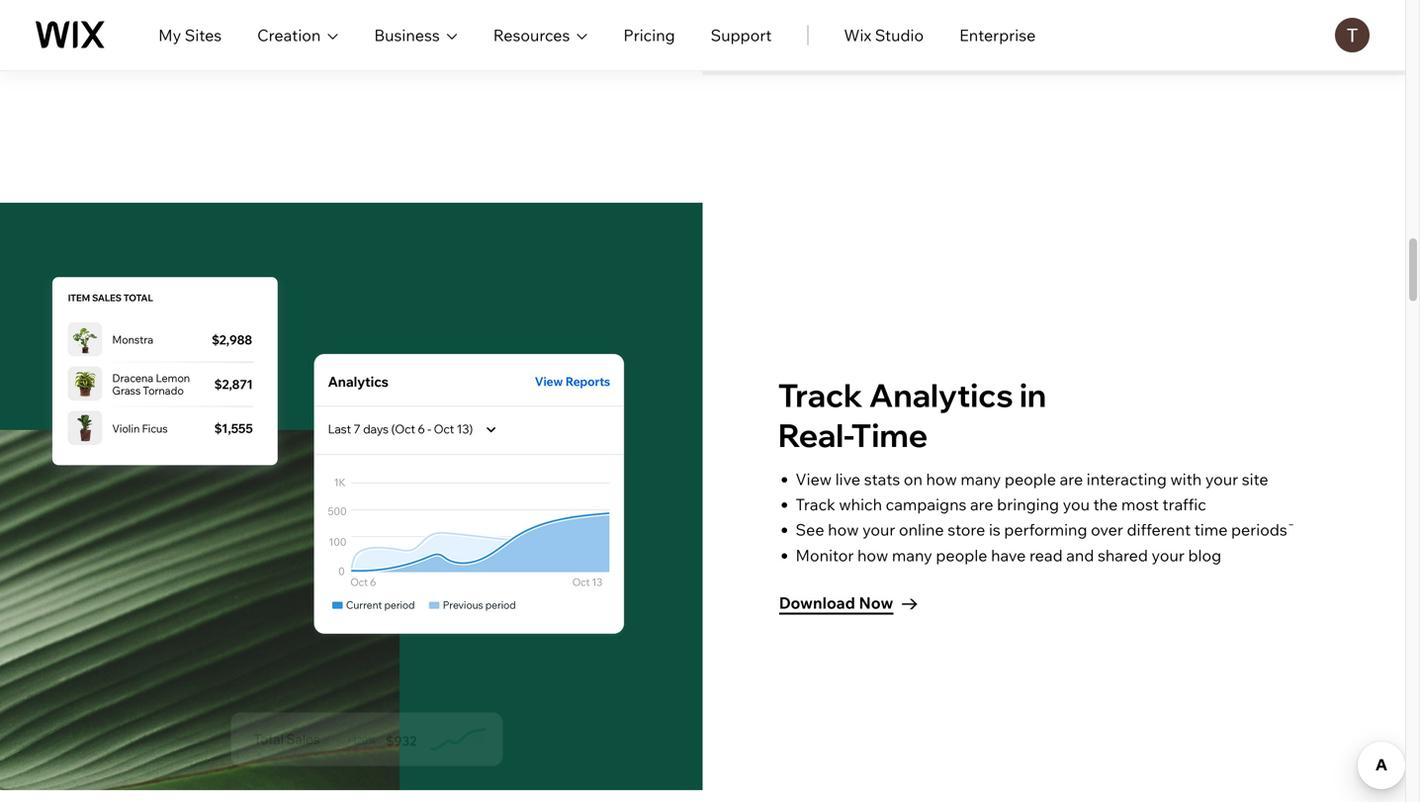 Task type: vqa. For each thing, say whether or not it's contained in the screenshot.
the topmost how
yes



Task type: locate. For each thing, give the bounding box(es) containing it.
your down which at the right of page
[[863, 520, 896, 540]]

2 vertical spatial your
[[1152, 545, 1185, 565]]

wix studio link
[[844, 23, 924, 47]]

1 vertical spatial are
[[970, 495, 994, 515]]

people up "bringing" in the right of the page
[[1005, 469, 1057, 489]]

2 vertical spatial how
[[858, 545, 889, 565]]

my
[[158, 25, 181, 45]]

analytics
[[869, 375, 1014, 415]]

with
[[1171, 469, 1202, 489]]

over
[[1091, 520, 1124, 540]]

2 horizontal spatial your
[[1206, 469, 1239, 489]]

many down "online"
[[892, 545, 933, 565]]

support link
[[711, 23, 772, 47]]

performing
[[1004, 520, 1088, 540]]

0 vertical spatial people
[[1005, 469, 1057, 489]]

your
[[1206, 469, 1239, 489], [863, 520, 896, 540], [1152, 545, 1185, 565]]

resources button
[[493, 23, 588, 47]]

view of an analytics report in the wix owner app image
[[0, 203, 703, 790]]

1 vertical spatial people
[[936, 545, 988, 565]]

my sites
[[158, 25, 222, 45]]

people down store
[[936, 545, 988, 565]]

pricing link
[[624, 23, 675, 47]]

0 vertical spatial track
[[778, 375, 863, 415]]

and
[[1067, 545, 1095, 565]]

track inside view live stats on how many people are interacting with your site track which campaigns are bringing you the most traffic see how your online store is performing over different time periodsֿ monitor how many people have read and shared your blog
[[796, 495, 836, 515]]

download now link
[[779, 590, 918, 618]]

1 horizontal spatial people
[[1005, 469, 1057, 489]]

track
[[778, 375, 863, 415], [796, 495, 836, 515]]

how right on
[[926, 469, 957, 489]]

real-
[[778, 415, 851, 455]]

track down view
[[796, 495, 836, 515]]

are up is
[[970, 495, 994, 515]]

interacting
[[1087, 469, 1167, 489]]

are
[[1060, 469, 1083, 489], [970, 495, 994, 515]]

profile image image
[[1335, 18, 1370, 52]]

are up you in the right bottom of the page
[[1060, 469, 1083, 489]]

your left "site"
[[1206, 469, 1239, 489]]

track up view
[[778, 375, 863, 415]]

many up is
[[961, 469, 1001, 489]]

now
[[859, 593, 894, 613]]

people
[[1005, 469, 1057, 489], [936, 545, 988, 565]]

business button
[[374, 23, 458, 47]]

1 vertical spatial many
[[892, 545, 933, 565]]

how down which at the right of page
[[828, 520, 859, 540]]

the
[[1094, 495, 1118, 515]]

stats
[[864, 469, 900, 489]]

1 horizontal spatial many
[[961, 469, 1001, 489]]

business
[[374, 25, 440, 45]]

bringing
[[997, 495, 1060, 515]]

time
[[1195, 520, 1228, 540]]

0 horizontal spatial people
[[936, 545, 988, 565]]

studio
[[875, 25, 924, 45]]

time
[[851, 415, 928, 455]]

0 horizontal spatial are
[[970, 495, 994, 515]]

0 vertical spatial your
[[1206, 469, 1239, 489]]

see
[[796, 520, 825, 540]]

wix
[[844, 25, 872, 45]]

most
[[1122, 495, 1159, 515]]

is
[[989, 520, 1001, 540]]

your down different
[[1152, 545, 1185, 565]]

track analytics in real-time
[[778, 375, 1047, 455]]

view live stats on how many people are interacting with your site track which campaigns are bringing you the most traffic see how your online store is performing over different time periodsֿ monitor how many people have read and shared your blog
[[796, 469, 1288, 565]]

resources
[[493, 25, 570, 45]]

0 horizontal spatial your
[[863, 520, 896, 540]]

download
[[779, 593, 856, 613]]

how up now
[[858, 545, 889, 565]]

support
[[711, 25, 772, 45]]

0 horizontal spatial many
[[892, 545, 933, 565]]

how
[[926, 469, 957, 489], [828, 520, 859, 540], [858, 545, 889, 565]]

0 vertical spatial many
[[961, 469, 1001, 489]]

1 vertical spatial how
[[828, 520, 859, 540]]

1 vertical spatial track
[[796, 495, 836, 515]]

1 horizontal spatial are
[[1060, 469, 1083, 489]]

many
[[961, 469, 1001, 489], [892, 545, 933, 565]]

you
[[1063, 495, 1090, 515]]



Task type: describe. For each thing, give the bounding box(es) containing it.
periodsֿ
[[1232, 520, 1288, 540]]

online
[[899, 520, 944, 540]]

sites
[[185, 25, 222, 45]]

download now
[[779, 593, 894, 613]]

0 vertical spatial how
[[926, 469, 957, 489]]

have
[[991, 545, 1026, 565]]

view of an analytics report in the wix owner app.view of an analytics report in the wix owner app. image
[[227, 708, 507, 767]]

traffic
[[1163, 495, 1207, 515]]

read
[[1030, 545, 1063, 565]]

view
[[796, 469, 832, 489]]

in
[[1020, 375, 1047, 415]]

which
[[839, 495, 882, 515]]

track inside track analytics in real-time
[[778, 375, 863, 415]]

store
[[948, 520, 986, 540]]

enterprise
[[960, 25, 1036, 45]]

monitor
[[796, 545, 854, 565]]

shared
[[1098, 545, 1148, 565]]

1 vertical spatial your
[[863, 520, 896, 540]]

enterprise link
[[960, 23, 1036, 47]]

campaigns
[[886, 495, 967, 515]]

my sites link
[[158, 23, 222, 47]]

creation button
[[257, 23, 339, 47]]

creation
[[257, 25, 321, 45]]

1 horizontal spatial your
[[1152, 545, 1185, 565]]

on
[[904, 469, 923, 489]]

live
[[836, 469, 861, 489]]

site
[[1242, 469, 1269, 489]]

0 vertical spatial are
[[1060, 469, 1083, 489]]

blog
[[1189, 545, 1222, 565]]

different
[[1127, 520, 1191, 540]]

pricing
[[624, 25, 675, 45]]

images showing live chat through the wix owner app image
[[703, 0, 1406, 75]]

wix studio
[[844, 25, 924, 45]]



